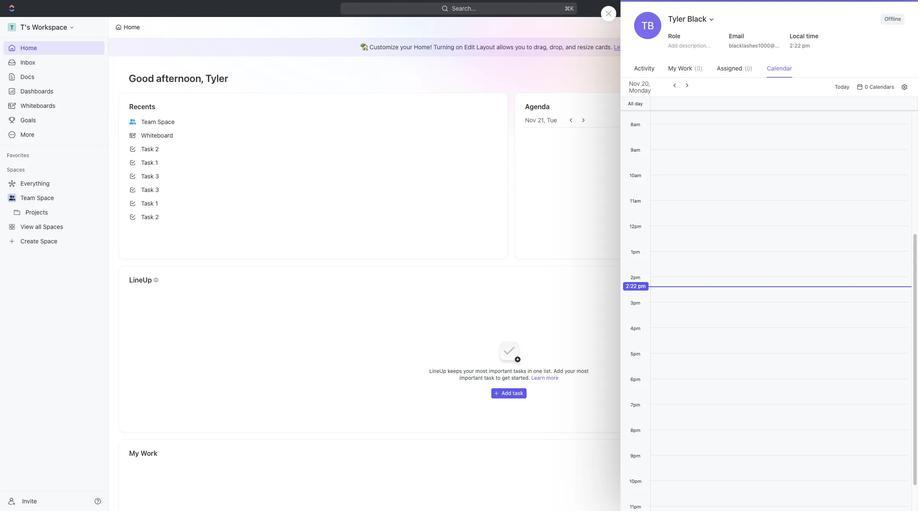 Task type: vqa. For each thing, say whether or not it's contained in the screenshot.
2 to the bottom
yes



Task type: describe. For each thing, give the bounding box(es) containing it.
10pm
[[629, 479, 642, 484]]

‎task for ‎task 2
[[141, 213, 154, 221]]

‎task 1 link
[[126, 197, 501, 210]]

3 for first task 3 link from the top of the page
[[155, 173, 159, 180]]

get
[[502, 375, 510, 381]]

my for my work
[[129, 450, 139, 457]]

1 most from the left
[[475, 368, 487, 374]]

assigned
[[717, 65, 742, 72]]

more
[[20, 131, 34, 138]]

0 horizontal spatial important
[[459, 375, 483, 381]]

‎task for ‎task 1
[[141, 200, 154, 207]]

all
[[628, 101, 634, 106]]

0
[[865, 84, 868, 90]]

11am
[[630, 198, 641, 204]]

drag,
[[534, 43, 548, 51]]

t
[[10, 24, 14, 30]]

good
[[129, 72, 154, 84]]

agenda for agenda
[[525, 103, 550, 111]]

t's workspace, , element
[[8, 23, 16, 31]]

more button
[[3, 128, 105, 142]]

nov 20, monday
[[629, 80, 651, 94]]

offline
[[885, 16, 901, 22]]

lineup for lineup keeps your most important tasks in one list. add your most important task to get started.
[[429, 368, 446, 374]]

black
[[687, 14, 707, 23]]

add inside lineup keeps your most important tasks in one list. add your most important task to get started.
[[554, 368, 563, 374]]

projects link
[[26, 206, 103, 219]]

1 for task 1
[[155, 159, 158, 166]]

0 vertical spatial more
[[631, 43, 645, 51]]

create space link
[[3, 235, 103, 248]]

list.
[[544, 368, 552, 374]]

1 task from the top
[[141, 145, 154, 153]]

tree inside sidebar navigation
[[3, 177, 105, 248]]

2 for ‎task 2
[[155, 213, 159, 221]]

whiteboard link
[[126, 129, 501, 142]]

to inside lineup keeps your most important tasks in one list. add your most important task to get started.
[[496, 375, 501, 381]]

home link
[[3, 41, 105, 55]]

learn more link for agenda items from your calendars will show here. learn more
[[756, 198, 783, 204]]

6pm
[[630, 377, 640, 382]]

goals
[[20, 116, 36, 124]]

lineup for lineup
[[129, 276, 152, 284]]

favorites
[[7, 152, 29, 159]]

will
[[719, 198, 727, 204]]

2:22 inside local time 2:22 pm
[[790, 43, 801, 49]]

cards
[[889, 23, 905, 31]]

2 task 3 link from the top
[[126, 183, 501, 197]]

inbox link
[[3, 56, 105, 69]]

my work (0)
[[668, 65, 703, 72]]

role add description...
[[668, 32, 711, 49]]

create space
[[20, 238, 57, 245]]

assigned (0)
[[717, 65, 753, 72]]

email blacklashes1000@gmail.com
[[729, 32, 800, 49]]

0 vertical spatial space
[[158, 118, 175, 125]]

2 vertical spatial more
[[546, 375, 559, 381]]

dashboards link
[[3, 85, 105, 98]]

add task button
[[491, 389, 527, 399]]

3 task from the top
[[141, 173, 154, 180]]

goals link
[[3, 113, 105, 127]]

tyler black
[[668, 14, 707, 23]]

7pm
[[631, 402, 640, 408]]

my work
[[129, 450, 157, 457]]

sidebar navigation
[[0, 17, 110, 511]]

🏡
[[360, 43, 368, 51]]

⌘k
[[565, 5, 574, 12]]

task 3 for first task 3 link from the top of the page
[[141, 173, 159, 180]]

add description... button
[[665, 41, 721, 51]]

task 2 link
[[126, 142, 501, 156]]

team space inside tree
[[20, 194, 54, 201]]

today button for tue
[[863, 115, 885, 125]]

projects
[[26, 209, 48, 216]]

add task button
[[491, 389, 527, 399]]

1 for ‎task 1
[[155, 200, 158, 207]]

learn more
[[531, 375, 559, 381]]

new
[[858, 5, 870, 12]]

items
[[655, 198, 668, 204]]

today button for monday
[[831, 80, 853, 94]]

upgrade
[[814, 5, 838, 12]]

one
[[533, 368, 542, 374]]

2 vertical spatial learn
[[531, 375, 545, 381]]

task inside button
[[513, 390, 523, 397]]

role
[[668, 32, 680, 40]]

home inside home link
[[20, 44, 37, 51]]

learn more link for 🏡 customize your home! turning on edit layout allows you to drag, drop, and resize cards. learn more
[[614, 43, 645, 51]]

8pm
[[630, 428, 640, 433]]

20,
[[642, 80, 650, 87]]

agenda for agenda items from your calendars will show here. learn more
[[635, 198, 654, 204]]

2:22 pm
[[626, 283, 646, 289]]

1 horizontal spatial important
[[489, 368, 512, 374]]

nov for nov 20, monday
[[629, 80, 640, 87]]

0 horizontal spatial spaces
[[7, 167, 25, 173]]

2 most from the left
[[577, 368, 589, 374]]

agenda items from your calendars will show here. learn more
[[635, 198, 783, 204]]

5pm
[[631, 351, 640, 357]]

recents
[[129, 103, 155, 111]]

‎task 2 link
[[126, 210, 501, 224]]

docs
[[20, 73, 34, 80]]

nov 21, tue button
[[525, 116, 557, 124]]

invite
[[22, 498, 37, 505]]

local
[[790, 32, 805, 40]]

2pm
[[631, 275, 640, 280]]

manage cards
[[865, 23, 905, 31]]

12pm
[[629, 224, 642, 229]]

task 1 link
[[126, 156, 501, 170]]

nov 21, tue
[[525, 116, 557, 124]]

3 for 2nd task 3 link from the top
[[155, 186, 159, 193]]

pm inside local time 2:22 pm
[[802, 43, 810, 49]]

1 (0) from the left
[[695, 65, 703, 72]]

whiteboard
[[141, 132, 173, 139]]

0 horizontal spatial 2:22
[[626, 283, 637, 289]]

email
[[729, 32, 744, 40]]

🏡 customize your home! turning on edit layout allows you to drag, drop, and resize cards. learn more
[[360, 43, 645, 51]]

description...
[[679, 43, 711, 49]]

11pm
[[630, 504, 641, 510]]

0 calendars
[[865, 84, 894, 90]]

monday
[[629, 87, 651, 94]]

8am
[[631, 122, 640, 127]]

task inside lineup keeps your most important tasks in one list. add your most important task to get started.
[[484, 375, 494, 381]]

2 vertical spatial learn more link
[[531, 375, 559, 381]]



Task type: locate. For each thing, give the bounding box(es) containing it.
nov 20, monday button
[[629, 80, 667, 94]]

1 up ‎task 2
[[155, 200, 158, 207]]

1 horizontal spatial today button
[[863, 115, 885, 125]]

learn down one
[[531, 375, 545, 381]]

1 horizontal spatial (0)
[[744, 65, 753, 72]]

drop,
[[550, 43, 564, 51]]

1 vertical spatial tyler
[[206, 72, 228, 84]]

keeps
[[448, 368, 462, 374]]

edit
[[464, 43, 475, 51]]

today button down the '0 calendars'
[[863, 115, 885, 125]]

0 vertical spatial home
[[124, 23, 140, 31]]

1 horizontal spatial spaces
[[43, 223, 63, 230]]

1 vertical spatial 2:22
[[626, 283, 637, 289]]

0 vertical spatial team
[[141, 118, 156, 125]]

2 3 from the top
[[155, 186, 159, 193]]

lineup inside lineup keeps your most important tasks in one list. add your most important task to get started.
[[429, 368, 446, 374]]

1 vertical spatial 1
[[155, 200, 158, 207]]

resize
[[578, 43, 594, 51]]

most right list.
[[577, 368, 589, 374]]

upgrade link
[[802, 3, 842, 14]]

2 task from the top
[[141, 159, 154, 166]]

1 vertical spatial task
[[513, 390, 523, 397]]

user group image inside tree
[[9, 196, 15, 201]]

started.
[[511, 375, 530, 381]]

1 vertical spatial ‎task
[[141, 213, 154, 221]]

1 ‎task from the top
[[141, 200, 154, 207]]

0 vertical spatial task 3
[[141, 173, 159, 180]]

view
[[20, 223, 34, 230]]

task 3
[[141, 173, 159, 180], [141, 186, 159, 193]]

0 vertical spatial task
[[484, 375, 494, 381]]

team inside tree
[[20, 194, 35, 201]]

‎task up ‎task 2
[[141, 200, 154, 207]]

1 horizontal spatial learn
[[614, 43, 629, 51]]

view all spaces
[[20, 223, 63, 230]]

2 1 from the top
[[155, 200, 158, 207]]

today left 0
[[835, 84, 850, 90]]

1
[[155, 159, 158, 166], [155, 200, 158, 207]]

1 horizontal spatial agenda
[[635, 198, 654, 204]]

1 horizontal spatial task
[[513, 390, 523, 397]]

from
[[670, 198, 681, 204]]

10am
[[630, 173, 641, 178]]

4pm
[[630, 326, 640, 331]]

learn more link down list.
[[531, 375, 559, 381]]

0 horizontal spatial lineup
[[129, 276, 152, 284]]

0 vertical spatial 2
[[155, 145, 159, 153]]

afternoon,
[[156, 72, 203, 84]]

your left home!
[[400, 43, 412, 51]]

2 down ‎task 1 at the left top of page
[[155, 213, 159, 221]]

1 vertical spatial task 3
[[141, 186, 159, 193]]

task 3 for 2nd task 3 link from the top
[[141, 186, 159, 193]]

task
[[484, 375, 494, 381], [513, 390, 523, 397]]

cards.
[[595, 43, 612, 51]]

1 vertical spatial team space
[[20, 194, 54, 201]]

calendars
[[870, 84, 894, 90]]

0 vertical spatial agenda
[[525, 103, 550, 111]]

work for my work
[[141, 450, 157, 457]]

1 horizontal spatial today
[[866, 117, 881, 123]]

more down list.
[[546, 375, 559, 381]]

9pm
[[630, 453, 640, 459]]

2:22
[[790, 43, 801, 49], [626, 283, 637, 289]]

0 vertical spatial 3
[[155, 173, 159, 180]]

whiteboards
[[20, 102, 55, 109]]

1 horizontal spatial to
[[527, 43, 532, 51]]

nov inside the nov 20, monday
[[629, 80, 640, 87]]

t's
[[20, 23, 30, 31]]

important
[[489, 368, 512, 374], [459, 375, 483, 381]]

space up whiteboard on the top left
[[158, 118, 175, 125]]

1 task 3 link from the top
[[126, 170, 501, 183]]

3
[[155, 173, 159, 180], [155, 186, 159, 193]]

1 1 from the top
[[155, 159, 158, 166]]

0 vertical spatial learn
[[614, 43, 629, 51]]

0 horizontal spatial more
[[546, 375, 559, 381]]

(0) down description...
[[695, 65, 703, 72]]

0 vertical spatial my
[[668, 65, 677, 72]]

manage
[[865, 23, 887, 31]]

add task
[[502, 390, 523, 397]]

tyler black button
[[665, 12, 719, 26], [665, 12, 719, 26]]

1 horizontal spatial team space
[[141, 118, 175, 125]]

0 vertical spatial team space
[[141, 118, 175, 125]]

my
[[668, 65, 677, 72], [129, 450, 139, 457]]

0 horizontal spatial team space link
[[20, 191, 103, 205]]

2
[[155, 145, 159, 153], [155, 213, 159, 221]]

1 down task 2
[[155, 159, 158, 166]]

team space up whiteboard on the top left
[[141, 118, 175, 125]]

nov left '20,'
[[629, 80, 640, 87]]

0 vertical spatial pm
[[802, 43, 810, 49]]

nov for nov 21, tue
[[525, 116, 536, 124]]

2 2 from the top
[[155, 213, 159, 221]]

important up the "get"
[[489, 368, 512, 374]]

all day
[[628, 101, 643, 106]]

home!
[[414, 43, 432, 51]]

calendar
[[767, 65, 792, 72]]

team space up projects
[[20, 194, 54, 201]]

spaces down favorites button
[[7, 167, 25, 173]]

add down "role"
[[668, 43, 678, 49]]

search...
[[452, 5, 476, 12]]

task down task 1
[[141, 173, 154, 180]]

space down view all spaces link
[[40, 238, 57, 245]]

task left the "get"
[[484, 375, 494, 381]]

user group image
[[129, 119, 136, 124], [9, 196, 15, 201]]

spaces inside tree
[[43, 223, 63, 230]]

0 horizontal spatial learn more link
[[531, 375, 559, 381]]

pm down "2pm"
[[638, 283, 646, 289]]

today button
[[831, 80, 853, 94], [863, 115, 885, 125]]

to right you
[[527, 43, 532, 51]]

today for tue
[[866, 117, 881, 123]]

2 task 3 from the top
[[141, 186, 159, 193]]

you
[[515, 43, 525, 51]]

whiteboards link
[[3, 99, 105, 113]]

more right here.
[[771, 198, 783, 204]]

spaces up create space link
[[43, 223, 63, 230]]

blacklashes1000@gmail.com
[[729, 43, 800, 49]]

nov left 21,
[[525, 116, 536, 124]]

0 vertical spatial to
[[527, 43, 532, 51]]

1 horizontal spatial work
[[678, 65, 692, 72]]

spaces
[[7, 167, 25, 173], [43, 223, 63, 230]]

1 horizontal spatial most
[[577, 368, 589, 374]]

learn
[[614, 43, 629, 51], [756, 198, 769, 204], [531, 375, 545, 381]]

9am
[[631, 147, 640, 153]]

1 horizontal spatial tyler
[[668, 14, 686, 23]]

1 vertical spatial today
[[866, 117, 881, 123]]

your right list.
[[565, 368, 575, 374]]

manage cards button
[[860, 20, 911, 34]]

your right keeps
[[463, 368, 474, 374]]

1 vertical spatial add
[[554, 368, 563, 374]]

important down keeps
[[459, 375, 483, 381]]

1 vertical spatial lineup
[[429, 368, 446, 374]]

team space link up "projects" link
[[20, 191, 103, 205]]

2 horizontal spatial add
[[668, 43, 678, 49]]

1 horizontal spatial user group image
[[129, 119, 136, 124]]

0 horizontal spatial pm
[[638, 283, 646, 289]]

0 horizontal spatial home
[[20, 44, 37, 51]]

task 3 link
[[126, 170, 501, 183], [126, 183, 501, 197]]

task down started.
[[513, 390, 523, 397]]

allows
[[497, 43, 514, 51]]

more up activity at top
[[631, 43, 645, 51]]

0 horizontal spatial learn
[[531, 375, 545, 381]]

tyler right afternoon,
[[206, 72, 228, 84]]

1 vertical spatial pm
[[638, 283, 646, 289]]

1 vertical spatial home
[[20, 44, 37, 51]]

turning
[[434, 43, 454, 51]]

task 3 up ‎task 1 at the left top of page
[[141, 186, 159, 193]]

2 ‎task from the top
[[141, 213, 154, 221]]

layout
[[477, 43, 495, 51]]

1 2 from the top
[[155, 145, 159, 153]]

1 vertical spatial user group image
[[9, 196, 15, 201]]

learn more link right here.
[[756, 198, 783, 204]]

0 horizontal spatial team
[[20, 194, 35, 201]]

1 vertical spatial more
[[771, 198, 783, 204]]

21,
[[538, 116, 545, 124]]

0 vertical spatial spaces
[[7, 167, 25, 173]]

task down task 2
[[141, 159, 154, 166]]

1 horizontal spatial team space link
[[126, 115, 501, 129]]

1 vertical spatial learn
[[756, 198, 769, 204]]

agenda left items
[[635, 198, 654, 204]]

t's workspace
[[20, 23, 67, 31]]

inbox
[[20, 59, 35, 66]]

task up task 1
[[141, 145, 154, 153]]

work for my work (0)
[[678, 65, 692, 72]]

2 horizontal spatial learn more link
[[756, 198, 783, 204]]

0 vertical spatial tyler
[[668, 14, 686, 23]]

3pm
[[631, 300, 640, 306]]

0 vertical spatial today button
[[831, 80, 853, 94]]

create
[[20, 238, 39, 245]]

1 horizontal spatial add
[[554, 368, 563, 374]]

2 vertical spatial space
[[40, 238, 57, 245]]

1 vertical spatial space
[[37, 194, 54, 201]]

0 horizontal spatial work
[[141, 450, 157, 457]]

all
[[35, 223, 41, 230]]

workspace
[[32, 23, 67, 31]]

most right keeps
[[475, 368, 487, 374]]

0 horizontal spatial nov
[[525, 116, 536, 124]]

0 horizontal spatial tyler
[[206, 72, 228, 84]]

0 horizontal spatial team space
[[20, 194, 54, 201]]

3 up ‎task 1 at the left top of page
[[155, 186, 159, 193]]

1 vertical spatial important
[[459, 375, 483, 381]]

3 down task 1
[[155, 173, 159, 180]]

customize
[[370, 43, 399, 51]]

pm down time
[[802, 43, 810, 49]]

0 vertical spatial work
[[678, 65, 692, 72]]

1 vertical spatial 2
[[155, 213, 159, 221]]

new button
[[846, 2, 875, 15]]

1 horizontal spatial my
[[668, 65, 677, 72]]

today button left 0
[[831, 80, 853, 94]]

1 horizontal spatial learn more link
[[614, 43, 645, 51]]

1pm
[[631, 249, 640, 255]]

0 vertical spatial learn more link
[[614, 43, 645, 51]]

1 horizontal spatial lineup
[[429, 368, 446, 374]]

1 horizontal spatial 2:22
[[790, 43, 801, 49]]

0 vertical spatial ‎task
[[141, 200, 154, 207]]

0 vertical spatial team space link
[[126, 115, 501, 129]]

4 task from the top
[[141, 186, 154, 193]]

0 horizontal spatial agenda
[[525, 103, 550, 111]]

learn more link right cards.
[[614, 43, 645, 51]]

1 horizontal spatial more
[[631, 43, 645, 51]]

1 vertical spatial agenda
[[635, 198, 654, 204]]

0 vertical spatial add
[[668, 43, 678, 49]]

1 3 from the top
[[155, 173, 159, 180]]

0 horizontal spatial user group image
[[9, 196, 15, 201]]

1 vertical spatial my
[[129, 450, 139, 457]]

tue
[[547, 116, 557, 124]]

2 horizontal spatial learn
[[756, 198, 769, 204]]

task up ‎task 1 at the left top of page
[[141, 186, 154, 193]]

favorites button
[[3, 150, 33, 161]]

space down the everything link
[[37, 194, 54, 201]]

(0) right the assigned
[[744, 65, 753, 72]]

learn right cards.
[[614, 43, 629, 51]]

add inside button
[[502, 390, 511, 397]]

2 for task 2
[[155, 145, 159, 153]]

2 (0) from the left
[[744, 65, 753, 72]]

1 vertical spatial learn more link
[[756, 198, 783, 204]]

tree containing everything
[[3, 177, 105, 248]]

good afternoon, tyler
[[129, 72, 228, 84]]

learn right here.
[[756, 198, 769, 204]]

1 vertical spatial today button
[[863, 115, 885, 125]]

team space
[[141, 118, 175, 125], [20, 194, 54, 201]]

1 task 3 from the top
[[141, 173, 159, 180]]

your right the from
[[682, 198, 693, 204]]

2 vertical spatial add
[[502, 390, 511, 397]]

most
[[475, 368, 487, 374], [577, 368, 589, 374]]

team up whiteboard on the top left
[[141, 118, 156, 125]]

task 3 link down "task 1" link
[[126, 183, 501, 197]]

team space link
[[126, 115, 501, 129], [20, 191, 103, 205]]

tyler up "role"
[[668, 14, 686, 23]]

1 vertical spatial 3
[[155, 186, 159, 193]]

dashboards
[[20, 88, 53, 95]]

add right list.
[[554, 368, 563, 374]]

user group image inside the team space link
[[129, 119, 136, 124]]

add down the "get"
[[502, 390, 511, 397]]

1 vertical spatial team
[[20, 194, 35, 201]]

to left the "get"
[[496, 375, 501, 381]]

task 3 link up ‎task 1 link
[[126, 170, 501, 183]]

task 3 down task 1
[[141, 173, 159, 180]]

2:22 down local on the right top
[[790, 43, 801, 49]]

today for monday
[[835, 84, 850, 90]]

‎task down ‎task 1 at the left top of page
[[141, 213, 154, 221]]

tree
[[3, 177, 105, 248]]

1 vertical spatial to
[[496, 375, 501, 381]]

0 vertical spatial 2:22
[[790, 43, 801, 49]]

2 horizontal spatial more
[[771, 198, 783, 204]]

team down 'everything'
[[20, 194, 35, 201]]

agenda up 'nov 21, tue'
[[525, 103, 550, 111]]

2 down whiteboard on the top left
[[155, 145, 159, 153]]

1 horizontal spatial home
[[124, 23, 140, 31]]

0 horizontal spatial today
[[835, 84, 850, 90]]

0 vertical spatial nov
[[629, 80, 640, 87]]

tasks
[[514, 368, 526, 374]]

‎task 1
[[141, 200, 158, 207]]

my for my work (0)
[[668, 65, 677, 72]]

in
[[528, 368, 532, 374]]

2:22 down "2pm"
[[626, 283, 637, 289]]

0 horizontal spatial add
[[502, 390, 511, 397]]

add inside role add description...
[[668, 43, 678, 49]]

pm
[[802, 43, 810, 49], [638, 283, 646, 289]]

team space link up task 2 link
[[126, 115, 501, 129]]

0 vertical spatial 1
[[155, 159, 158, 166]]

0 vertical spatial lineup
[[129, 276, 152, 284]]

here.
[[742, 198, 754, 204]]

calendars
[[694, 198, 718, 204]]

today down the '0 calendars'
[[866, 117, 881, 123]]



